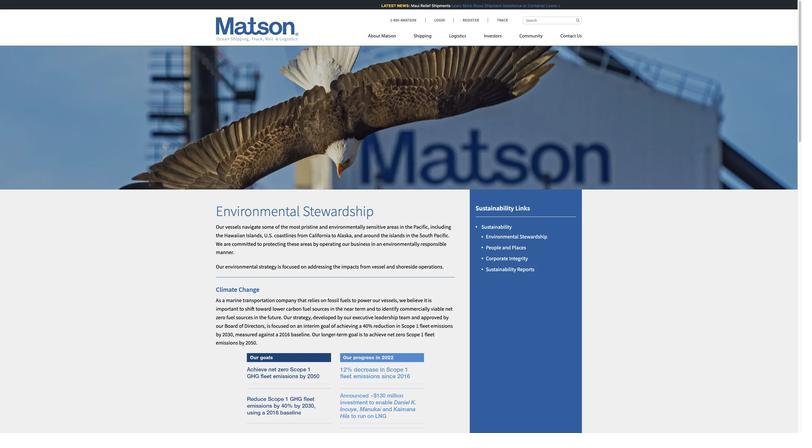 Task type: locate. For each thing, give the bounding box(es) containing it.
in up directors,
[[254, 314, 258, 321]]

environmental down sustainability link
[[486, 234, 519, 240]]

us
[[577, 34, 582, 39]]

the islands
[[381, 232, 405, 239]]

1 horizontal spatial zero
[[396, 331, 406, 338]]

of right some on the bottom
[[275, 224, 280, 231]]

about left matson
[[368, 34, 381, 39]]

0 vertical spatial sustainability
[[476, 204, 514, 213]]

2 vertical spatial a
[[276, 331, 278, 338]]

in down and around
[[371, 241, 376, 248]]

sources up developed
[[312, 306, 329, 313]]

0 vertical spatial emissions
[[431, 323, 453, 330]]

an up baseline.
[[297, 323, 303, 330]]

to down islands, u.s.
[[257, 241, 262, 248]]

stewardship inside sustainability links "section"
[[520, 234, 548, 240]]

2 vertical spatial on
[[290, 323, 296, 330]]

search image
[[577, 18, 580, 22]]

1 vertical spatial term
[[337, 331, 348, 338]]

1 vertical spatial zero
[[396, 331, 406, 338]]

logistics link
[[441, 31, 475, 43]]

of
[[275, 224, 280, 231], [239, 323, 244, 330], [331, 323, 336, 330]]

0 horizontal spatial emissions
[[216, 340, 238, 347]]

fuel up strategy,
[[303, 306, 311, 313]]

is
[[278, 264, 281, 271], [428, 297, 432, 304], [267, 323, 271, 330], [359, 331, 363, 338]]

on left 'fossil' in the bottom left of the page
[[321, 297, 327, 304]]

about right more
[[469, 3, 479, 8]]

of inside our vessels navigate some of the most pristine and environmentally sensitive areas in the pacific, including the hawaiian islands, u.s. coastlines from california to alaska, and around the islands in the south pacific. we are committed to protecting these areas by operating our business in an environmentally responsible manner.
[[275, 224, 280, 231]]

1 vertical spatial 1
[[421, 331, 424, 338]]

baseline.
[[291, 331, 311, 338]]

focused down these
[[282, 264, 300, 271]]

0 horizontal spatial areas
[[300, 241, 312, 248]]

0 vertical spatial environmentally
[[329, 224, 365, 231]]

1 down commercially
[[416, 323, 419, 330]]

sustainability up sustainability link
[[476, 204, 514, 213]]

the up coastlines
[[281, 224, 288, 231]]

and inside sustainability links "section"
[[503, 244, 511, 251]]

net
[[446, 306, 453, 313], [388, 331, 395, 338]]

important
[[216, 306, 238, 313]]

impacts
[[342, 264, 359, 271]]

0 vertical spatial net
[[446, 306, 453, 313]]

1 down approved
[[421, 331, 424, 338]]

0 vertical spatial goal
[[321, 323, 330, 330]]

1 horizontal spatial environmental stewardship
[[486, 234, 548, 240]]

0 horizontal spatial term
[[337, 331, 348, 338]]

by left 2030,
[[216, 331, 221, 338]]

stewardship up to alaska,
[[303, 203, 374, 220]]

on up baseline.
[[290, 323, 296, 330]]

net right "viable"
[[446, 306, 453, 313]]

including
[[431, 224, 451, 231]]

our inside our vessels navigate some of the most pristine and environmentally sensitive areas in the pacific, including the hawaiian islands, u.s. coastlines from california to alaska, and around the islands in the south pacific. we are committed to protecting these areas by operating our business in an environmentally responsible manner.
[[216, 224, 224, 231]]

about
[[469, 3, 479, 8], [368, 34, 381, 39]]

1 horizontal spatial term
[[355, 306, 366, 313]]

our vessels navigate some of the most pristine and environmentally sensitive areas in the pacific, including the hawaiian islands, u.s. coastlines from california to alaska, and around the islands in the south pacific. we are committed to protecting these areas by operating our business in an environmentally responsible manner.
[[216, 224, 451, 256]]

0 horizontal spatial environmentally
[[329, 224, 365, 231]]

top menu navigation
[[368, 31, 582, 43]]

1 vertical spatial sustainability
[[482, 224, 512, 231]]

container
[[524, 3, 541, 8]]

2 horizontal spatial on
[[321, 297, 327, 304]]

team
[[399, 314, 411, 321]]

0 horizontal spatial net
[[388, 331, 395, 338]]

1 horizontal spatial fuel
[[303, 306, 311, 313]]

0 vertical spatial term
[[355, 306, 366, 313]]

1 horizontal spatial net
[[446, 306, 453, 313]]

fuel up board
[[227, 314, 235, 321]]

our down the carbon
[[284, 314, 292, 321]]

contact us
[[561, 34, 582, 39]]

sustainability down corporate
[[486, 266, 516, 273]]

0 vertical spatial fleet
[[420, 323, 430, 330]]

environmental up navigate
[[216, 203, 300, 220]]

0 vertical spatial about
[[469, 3, 479, 8]]

1-
[[390, 18, 394, 23]]

by down the from california on the left bottom of the page
[[313, 241, 319, 248]]

as a marine transportation company that relies on fossil fuels to power our vessels, we believe it is important to shift toward lower carbon fuel sources in the near term and to identify commercially viable net zero fuel sources in the future. our strategy, developed by our executive leadership team and approved by our board of directors, is focused on an interim goal of achieving a 40% reduction in scope 1 fleet emissions by 2030, measured against a 2016 baseline. our longer-term goal is to achieve net zero scope 1 fleet emissions by 2050.
[[216, 297, 453, 347]]

0 vertical spatial areas
[[387, 224, 399, 231]]

the left impacts
[[333, 264, 341, 271]]

areas up the islands on the bottom
[[387, 224, 399, 231]]

executive
[[353, 314, 374, 321]]

emissions down 2030,
[[216, 340, 238, 347]]

community link
[[511, 31, 552, 43]]

islands, u.s.
[[246, 232, 273, 239]]

environmentally down the islands on the bottom
[[383, 241, 420, 248]]

shipping
[[414, 34, 432, 39]]

1 vertical spatial goal
[[349, 331, 358, 338]]

learn more about shipment assistance or container loans > link
[[447, 3, 556, 8]]

our down manner.
[[216, 264, 224, 271]]

longer-
[[321, 331, 337, 338]]

1 horizontal spatial environmental
[[486, 234, 519, 240]]

focused up 2016
[[272, 323, 289, 330]]

about inside the top menu navigation
[[368, 34, 381, 39]]

sustainability link
[[482, 224, 512, 231]]

fuels
[[340, 297, 351, 304]]

environmental stewardship up most at the bottom left
[[216, 203, 374, 220]]

login
[[435, 18, 445, 23]]

2 vertical spatial sustainability
[[486, 266, 516, 273]]

areas down the from california on the left bottom of the page
[[300, 241, 312, 248]]

0 vertical spatial an
[[377, 241, 382, 248]]

by down measured
[[239, 340, 245, 347]]

0 horizontal spatial about
[[368, 34, 381, 39]]

1 vertical spatial emissions
[[216, 340, 238, 347]]

1 vertical spatial about
[[368, 34, 381, 39]]

zero down team
[[396, 331, 406, 338]]

emissions
[[431, 323, 453, 330], [216, 340, 238, 347]]

by inside our vessels navigate some of the most pristine and environmentally sensitive areas in the pacific, including the hawaiian islands, u.s. coastlines from california to alaska, and around the islands in the south pacific. we are committed to protecting these areas by operating our business in an environmentally responsible manner.
[[313, 241, 319, 248]]

places
[[512, 244, 526, 251]]

pristine
[[302, 224, 318, 231]]

1 vertical spatial environmental
[[486, 234, 519, 240]]

stewardship up places
[[520, 234, 548, 240]]

1 horizontal spatial emissions
[[431, 323, 453, 330]]

0 vertical spatial a
[[222, 297, 225, 304]]

40%
[[363, 323, 373, 330]]

emissions down approved
[[431, 323, 453, 330]]

goal down achieving
[[349, 331, 358, 338]]

our environmental strategy is focused on addressing the impacts from vessel and shoreside operations.
[[216, 264, 444, 271]]

most
[[289, 224, 300, 231]]

2 horizontal spatial a
[[359, 323, 362, 330]]

0 vertical spatial sources
[[312, 306, 329, 313]]

on left 'addressing'
[[301, 264, 307, 271]]

1 vertical spatial an
[[297, 323, 303, 330]]

people and places link
[[486, 244, 526, 251]]

goal down developed
[[321, 323, 330, 330]]

vessels
[[225, 224, 241, 231]]

sources
[[312, 306, 329, 313], [236, 314, 253, 321]]

fleet
[[420, 323, 430, 330], [425, 331, 435, 338]]

to
[[257, 241, 262, 248], [352, 297, 357, 304], [240, 306, 244, 313], [376, 306, 381, 313], [364, 331, 368, 338]]

0 horizontal spatial on
[[290, 323, 296, 330]]

1 horizontal spatial stewardship
[[520, 234, 548, 240]]

is left achieve at the left of the page
[[359, 331, 363, 338]]

0 vertical spatial fuel
[[303, 306, 311, 313]]

track link
[[488, 18, 508, 23]]

in down team
[[396, 323, 401, 330]]

blue matson logo with ocean, shipping, truck, rail and logistics written beneath it. image
[[216, 17, 299, 42]]

0 horizontal spatial sources
[[236, 314, 253, 321]]

0 horizontal spatial of
[[239, 323, 244, 330]]

1 horizontal spatial goal
[[349, 331, 358, 338]]

0 vertical spatial zero
[[216, 314, 226, 321]]

1 vertical spatial fuel
[[227, 314, 235, 321]]

news:
[[393, 3, 406, 8]]

0 horizontal spatial 1
[[416, 323, 419, 330]]

1 horizontal spatial areas
[[387, 224, 399, 231]]

sustainability reports
[[486, 266, 535, 273]]

0 horizontal spatial goal
[[321, 323, 330, 330]]

environmentally up to alaska,
[[329, 224, 365, 231]]

is right it
[[428, 297, 432, 304]]

term down achieving
[[337, 331, 348, 338]]

to down 40%
[[364, 331, 368, 338]]

net down reduction
[[388, 331, 395, 338]]

and up corporate integrity link
[[503, 244, 511, 251]]

shipments
[[427, 3, 446, 8]]

the left near
[[336, 306, 343, 313]]

south
[[420, 232, 433, 239]]

a left 2016
[[276, 331, 278, 338]]

transportation
[[243, 297, 275, 304]]

1 vertical spatial stewardship
[[520, 234, 548, 240]]

believe
[[407, 297, 423, 304]]

0 vertical spatial environmental stewardship
[[216, 203, 374, 220]]

of right board
[[239, 323, 244, 330]]

investors link
[[475, 31, 511, 43]]

1 vertical spatial environmental stewardship
[[486, 234, 548, 240]]

envstewardship climate change gray image
[[247, 354, 424, 434]]

scope
[[402, 323, 415, 330], [407, 331, 420, 338]]

1 horizontal spatial 1
[[421, 331, 424, 338]]

environmental stewardship inside sustainability links "section"
[[486, 234, 548, 240]]

1 horizontal spatial about
[[469, 3, 479, 8]]

climate
[[216, 286, 237, 294]]

pacific,
[[414, 224, 430, 231]]

sustainability links
[[476, 204, 530, 213]]

0 horizontal spatial zero
[[216, 314, 226, 321]]

and up the from california on the left bottom of the page
[[319, 224, 328, 231]]

zero down the important
[[216, 314, 226, 321]]

our down to alaska,
[[342, 241, 350, 248]]

and down commercially
[[412, 314, 420, 321]]

vessel
[[372, 264, 386, 271]]

sources down shift
[[236, 314, 253, 321]]

our left vessels
[[216, 224, 224, 231]]

carbon
[[286, 306, 302, 313]]

sustainability down sustainability links
[[482, 224, 512, 231]]

1 vertical spatial a
[[359, 323, 362, 330]]

800-
[[394, 18, 401, 23]]

1 horizontal spatial of
[[275, 224, 280, 231]]

of up longer-
[[331, 323, 336, 330]]

our
[[216, 224, 224, 231], [216, 264, 224, 271], [284, 314, 292, 321], [312, 331, 320, 338]]

None search field
[[523, 17, 582, 24]]

0 horizontal spatial a
[[222, 297, 225, 304]]

latest
[[377, 3, 392, 8]]

an eagle soars past matson operations in the alaska service. image
[[0, 37, 798, 190]]

0 vertical spatial environmental
[[216, 203, 300, 220]]

achieve
[[370, 331, 387, 338]]

1 horizontal spatial environmentally
[[383, 241, 420, 248]]

0 horizontal spatial an
[[297, 323, 303, 330]]

about matson
[[368, 34, 396, 39]]

0 vertical spatial stewardship
[[303, 203, 374, 220]]

and around
[[354, 232, 380, 239]]

our inside our vessels navigate some of the most pristine and environmentally sensitive areas in the pacific, including the hawaiian islands, u.s. coastlines from california to alaska, and around the islands in the south pacific. we are committed to protecting these areas by operating our business in an environmentally responsible manner.
[[342, 241, 350, 248]]

by
[[313, 241, 319, 248], [338, 314, 343, 321], [444, 314, 449, 321], [216, 331, 221, 338], [239, 340, 245, 347]]

1 vertical spatial sources
[[236, 314, 253, 321]]

a right as
[[222, 297, 225, 304]]

1 horizontal spatial an
[[377, 241, 382, 248]]

term up executive
[[355, 306, 366, 313]]

1 vertical spatial focused
[[272, 323, 289, 330]]

an down and around
[[377, 241, 382, 248]]

stewardship
[[303, 203, 374, 220], [520, 234, 548, 240]]

a left 40%
[[359, 323, 362, 330]]

sustainability
[[476, 204, 514, 213], [482, 224, 512, 231], [486, 266, 516, 273]]

to alaska,
[[332, 232, 353, 239]]

0 vertical spatial on
[[301, 264, 307, 271]]

environmental
[[216, 203, 300, 220], [486, 234, 519, 240]]

1 vertical spatial on
[[321, 297, 327, 304]]

environmental stewardship up places
[[486, 234, 548, 240]]

corporate integrity
[[486, 255, 528, 262]]

measured
[[235, 331, 258, 338]]



Task type: vqa. For each thing, say whether or not it's contained in the screenshot.
Section
no



Task type: describe. For each thing, give the bounding box(es) containing it.
2 horizontal spatial of
[[331, 323, 336, 330]]

our down 'interim'
[[312, 331, 320, 338]]

or
[[519, 3, 523, 8]]

about matson link
[[368, 31, 405, 43]]

login link
[[425, 18, 454, 23]]

fossil
[[328, 297, 339, 304]]

1-800-4matson
[[390, 18, 417, 23]]

0 horizontal spatial stewardship
[[303, 203, 374, 220]]

to inside our vessels navigate some of the most pristine and environmentally sensitive areas in the pacific, including the hawaiian islands, u.s. coastlines from california to alaska, and around the islands in the south pacific. we are committed to protecting these areas by operating our business in an environmentally responsible manner.
[[257, 241, 262, 248]]

1 vertical spatial environmentally
[[383, 241, 420, 248]]

near
[[344, 306, 354, 313]]

developed
[[313, 314, 337, 321]]

0 horizontal spatial environmental stewardship
[[216, 203, 374, 220]]

1 horizontal spatial sources
[[312, 306, 329, 313]]

in down 'fossil' in the bottom left of the page
[[330, 306, 335, 313]]

future.
[[268, 314, 283, 321]]

the down pacific,
[[411, 232, 419, 239]]

board
[[225, 323, 238, 330]]

and inside our vessels navigate some of the most pristine and environmentally sensitive areas in the pacific, including the hawaiian islands, u.s. coastlines from california to alaska, and around the islands in the south pacific. we are committed to protecting these areas by operating our business in an environmentally responsible manner.
[[319, 224, 328, 231]]

in up the islands on the bottom
[[400, 224, 404, 231]]

sustainability for sustainability reports
[[486, 266, 516, 273]]

commercially
[[400, 306, 430, 313]]

1 vertical spatial fleet
[[425, 331, 435, 338]]

0 vertical spatial 1
[[416, 323, 419, 330]]

protecting
[[263, 241, 286, 248]]

an inside our vessels navigate some of the most pristine and environmentally sensitive areas in the pacific, including the hawaiian islands, u.s. coastlines from california to alaska, and around the islands in the south pacific. we are committed to protecting these areas by operating our business in an environmentally responsible manner.
[[377, 241, 382, 248]]

0 horizontal spatial fuel
[[227, 314, 235, 321]]

lower
[[273, 306, 285, 313]]

approved
[[421, 314, 443, 321]]

vessels,
[[382, 297, 399, 304]]

manner.
[[216, 249, 234, 256]]

people
[[486, 244, 502, 251]]

sustainability reports link
[[486, 266, 535, 273]]

operating
[[320, 241, 341, 248]]

business
[[351, 241, 370, 248]]

environmental inside sustainability links "section"
[[486, 234, 519, 240]]

logistics
[[450, 34, 467, 39]]

reports
[[518, 266, 535, 273]]

latest news: maui relief shipments learn more about shipment assistance or container loans >
[[377, 3, 556, 8]]

shipping link
[[405, 31, 441, 43]]

focused inside the as a marine transportation company that relies on fossil fuels to power our vessels, we believe it is important to shift toward lower carbon fuel sources in the near term and to identify commercially viable net zero fuel sources in the future. our strategy, developed by our executive leadership team and approved by our board of directors, is focused on an interim goal of achieving a 40% reduction in scope 1 fleet emissions by 2030, measured against a 2016 baseline. our longer-term goal is to achieve net zero scope 1 fleet emissions by 2050.
[[272, 323, 289, 330]]

0 horizontal spatial environmental
[[216, 203, 300, 220]]

environmental stewardship link
[[486, 234, 548, 240]]

register link
[[454, 18, 488, 23]]

corporate integrity link
[[486, 255, 528, 262]]

power
[[358, 297, 372, 304]]

1 vertical spatial areas
[[300, 241, 312, 248]]

strategy
[[259, 264, 277, 271]]

sustainability for sustainability links
[[476, 204, 514, 213]]

responsible
[[421, 241, 447, 248]]

we
[[400, 297, 406, 304]]

2050.
[[246, 340, 258, 347]]

shift
[[245, 306, 255, 313]]

2016
[[280, 331, 290, 338]]

sustainability for sustainability link
[[482, 224, 512, 231]]

contact
[[561, 34, 576, 39]]

viable
[[431, 306, 445, 313]]

directors,
[[245, 323, 266, 330]]

the left pacific,
[[405, 224, 413, 231]]

register
[[463, 18, 479, 23]]

relief
[[416, 3, 426, 8]]

coastlines
[[274, 232, 296, 239]]

matson
[[382, 34, 396, 39]]

climate change
[[216, 286, 260, 294]]

4matson
[[401, 18, 417, 23]]

change
[[239, 286, 260, 294]]

loans
[[542, 3, 553, 8]]

learn
[[447, 3, 458, 8]]

to left shift
[[240, 306, 244, 313]]

to right fuels
[[352, 297, 357, 304]]

0 vertical spatial scope
[[402, 323, 415, 330]]

and right the vessel
[[387, 264, 395, 271]]

navigate
[[242, 224, 261, 231]]

company
[[276, 297, 297, 304]]

and down "power"
[[367, 306, 375, 313]]

achieving
[[337, 323, 358, 330]]

1 vertical spatial net
[[388, 331, 395, 338]]

our left board
[[216, 323, 224, 330]]

links
[[516, 204, 530, 213]]

sustainability links section
[[463, 190, 590, 434]]

by down "viable"
[[444, 314, 449, 321]]

interim
[[304, 323, 320, 330]]

from
[[360, 264, 371, 271]]

integrity
[[510, 255, 528, 262]]

committed
[[232, 241, 256, 248]]

environmental
[[225, 264, 258, 271]]

Search search field
[[523, 17, 582, 24]]

0 vertical spatial focused
[[282, 264, 300, 271]]

1-800-4matson link
[[390, 18, 425, 23]]

shoreside
[[396, 264, 418, 271]]

it
[[424, 297, 427, 304]]

hawaiian
[[224, 232, 245, 239]]

against
[[259, 331, 275, 338]]

2030,
[[222, 331, 234, 338]]

reduction
[[374, 323, 395, 330]]

the up we at left
[[216, 232, 223, 239]]

1 horizontal spatial a
[[276, 331, 278, 338]]

contact us link
[[552, 31, 582, 43]]

1 horizontal spatial on
[[301, 264, 307, 271]]

people and places
[[486, 244, 526, 251]]

pacific.
[[434, 232, 450, 239]]

community
[[520, 34, 543, 39]]

our right "power"
[[373, 297, 380, 304]]

1 vertical spatial scope
[[407, 331, 420, 338]]

our up achieving
[[344, 314, 352, 321]]

is right strategy at the bottom of page
[[278, 264, 281, 271]]

is up against on the bottom left of page
[[267, 323, 271, 330]]

some
[[262, 224, 274, 231]]

to up leadership
[[376, 306, 381, 313]]

an inside the as a marine transportation company that relies on fossil fuels to power our vessels, we believe it is important to shift toward lower carbon fuel sources in the near term and to identify commercially viable net zero fuel sources in the future. our strategy, developed by our executive leadership team and approved by our board of directors, is focused on an interim goal of achieving a 40% reduction in scope 1 fleet emissions by 2030, measured against a 2016 baseline. our longer-term goal is to achieve net zero scope 1 fleet emissions by 2050.
[[297, 323, 303, 330]]

strategy,
[[293, 314, 312, 321]]

operations.
[[419, 264, 444, 271]]

corporate
[[486, 255, 508, 262]]

marine
[[226, 297, 242, 304]]

as
[[216, 297, 221, 304]]

these
[[287, 241, 299, 248]]

the down toward
[[259, 314, 267, 321]]

in right the islands on the bottom
[[406, 232, 410, 239]]

leadership
[[375, 314, 398, 321]]

by up achieving
[[338, 314, 343, 321]]



